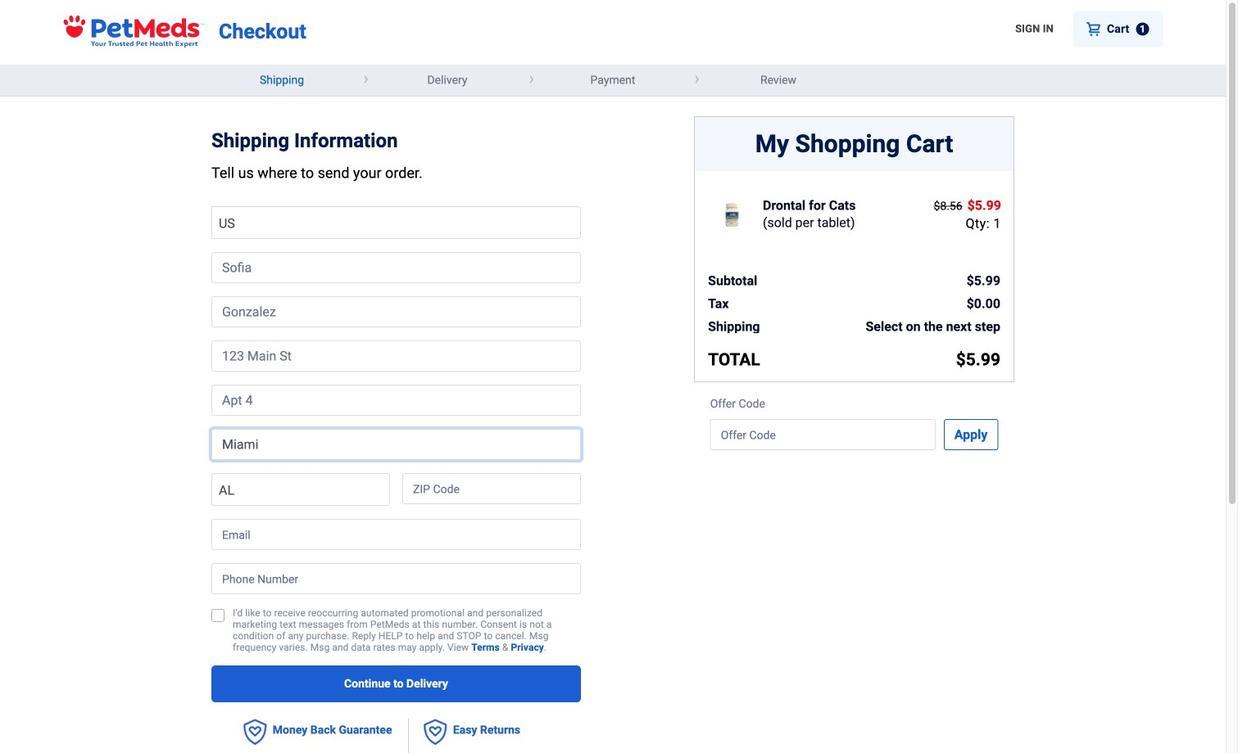 Task type: describe. For each thing, give the bounding box(es) containing it.
1 horizontal spatial menu item
[[1074, 0, 1164, 62]]

0 horizontal spatial menu item
[[1015, 10, 1054, 52]]

Address 1 text field
[[211, 341, 581, 372]]

City text field
[[211, 429, 581, 461]]



Task type: locate. For each thing, give the bounding box(es) containing it.
Apt, Bldg text field
[[211, 385, 581, 416]]

ZIP Code text field
[[402, 474, 581, 505]]

drontal for cats (sold per tablet) image
[[707, 196, 756, 245]]

menu item
[[1074, 0, 1164, 62], [1015, 10, 1054, 52]]

Offer Code text field
[[710, 420, 936, 451]]

petmeds image
[[62, 15, 206, 48]]

group
[[710, 420, 999, 451]]

Last Name text field
[[211, 297, 581, 328]]

Phone Number telephone field
[[211, 564, 581, 595]]

menu
[[50, 0, 1176, 65]]

Email email field
[[211, 520, 581, 551]]

First Name text field
[[211, 252, 581, 284]]



Task type: vqa. For each thing, say whether or not it's contained in the screenshot.
Group
yes



